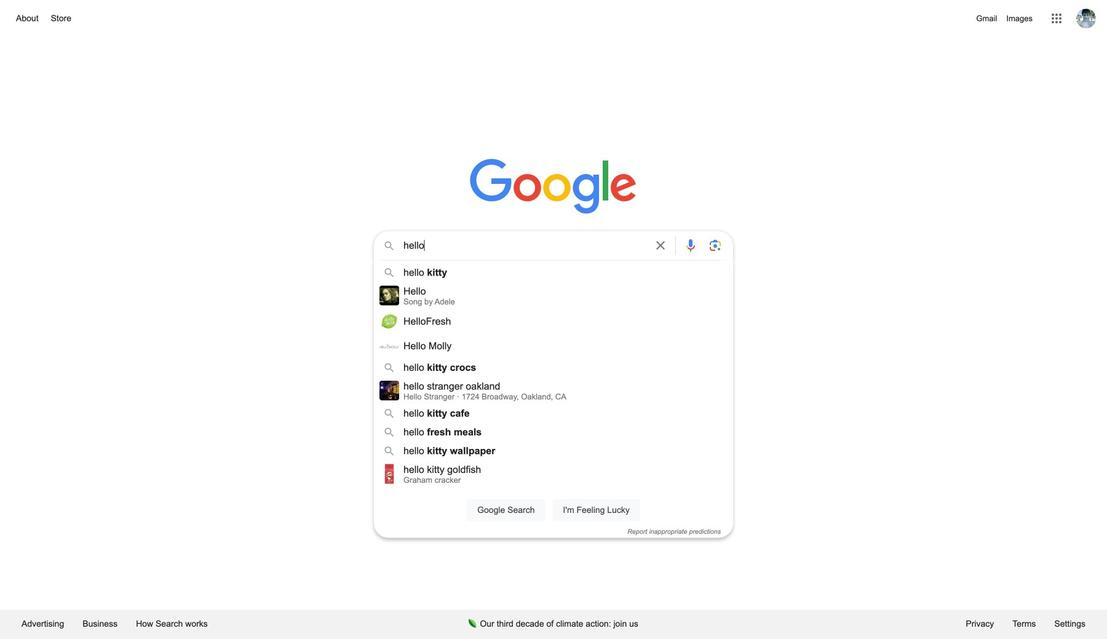 Task type: locate. For each thing, give the bounding box(es) containing it.
hello option
[[403, 286, 721, 306]]

google image
[[470, 159, 637, 215]]

search by voice image
[[683, 238, 698, 253]]

list box
[[374, 263, 733, 487]]

None search field
[[12, 228, 1095, 538]]



Task type: vqa. For each thing, say whether or not it's contained in the screenshot.
rightmost Send
no



Task type: describe. For each thing, give the bounding box(es) containing it.
I'm Feeling Lucky submit
[[553, 499, 640, 521]]

hello kitty goldfish option
[[403, 464, 721, 485]]

hello stranger oakland option
[[403, 381, 721, 401]]

search by image image
[[708, 238, 723, 253]]

Search text field
[[403, 239, 646, 255]]



